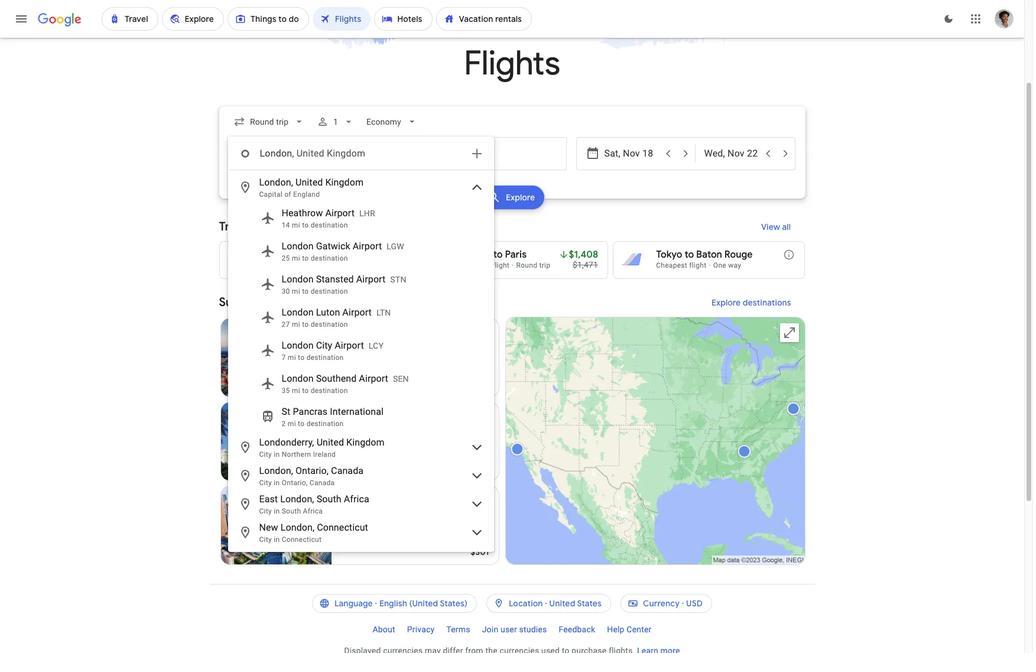 Task type: locate. For each thing, give the bounding box(es) containing it.
angeles
[[359, 496, 394, 508]]

kingdom down 1 popup button
[[327, 148, 365, 159]]

united up ireland on the bottom left of page
[[317, 437, 344, 448]]

to right 27
[[302, 320, 309, 329]]

0 horizontal spatial round trip
[[319, 261, 353, 270]]

destination inside the london luton airport ltn 27 mi to destination
[[311, 320, 348, 329]]

airport inside london stansted airport stn 30 mi to destination
[[356, 274, 386, 285]]

city inside east london, south africa city in south africa
[[259, 507, 272, 515]]

destination for southend
[[311, 387, 348, 395]]

0 horizontal spatial africa
[[303, 507, 323, 515]]

1 horizontal spatial more info text field
[[783, 249, 795, 264]]

1 more info image from the left
[[389, 249, 401, 261]]

more info text field up stn
[[389, 249, 401, 264]]

1 flight from the left
[[295, 261, 313, 270]]

mi inside 'london gatwick airport lgw 25 mi to destination'
[[292, 254, 300, 262]]

london, united kingdom capital of england
[[259, 177, 364, 199]]

london luton airport ltn 27 mi to destination
[[282, 307, 391, 329]]

Flight search field
[[210, 106, 815, 552]]

rouge down stn
[[373, 295, 408, 310]]

to right tokyo
[[685, 249, 694, 261]]

english (united states)
[[379, 598, 467, 609]]

city
[[316, 340, 332, 351], [259, 450, 272, 459], [259, 479, 272, 487], [259, 507, 272, 515], [259, 536, 272, 544]]

destination inside london southend airport sen 35 mi to destination
[[311, 387, 348, 395]]

explore down one way
[[712, 297, 741, 308]]

1 vertical spatial atlanta
[[341, 328, 373, 340]]

to inside heathrow airport lhr 14 mi to destination
[[302, 221, 309, 229]]

destination for city
[[307, 353, 344, 362]]

3 flight from the left
[[689, 261, 707, 270]]

london for london luton airport
[[282, 307, 314, 318]]

london southend airport sen 35 mi to destination
[[282, 373, 409, 395]]

1 right delta image on the left bottom of page
[[355, 521, 360, 530]]

in up east
[[274, 479, 280, 487]]

None field
[[228, 111, 310, 132], [362, 111, 422, 132], [228, 111, 310, 132], [362, 111, 422, 132]]

2 round from the left
[[516, 261, 537, 270]]

mi for london southend airport
[[292, 387, 300, 395]]

city for london,
[[259, 479, 272, 487]]

rouge up way
[[725, 249, 753, 261]]

denver to paris
[[459, 249, 527, 261]]

1 london from the top
[[282, 241, 314, 252]]

city left dec
[[316, 340, 332, 351]]

0 horizontal spatial explore
[[506, 192, 535, 203]]

london up 30 on the top of the page
[[282, 274, 314, 285]]

africa down london, ontario, canada option
[[344, 494, 369, 505]]

0 horizontal spatial flight
[[295, 261, 313, 270]]

mi inside st pancras international 2 mi to destination
[[288, 420, 296, 428]]

terms link
[[441, 620, 476, 639]]

2 flight from the left
[[492, 261, 510, 270]]

mi inside london stansted airport stn 30 mi to destination
[[292, 287, 300, 296]]

london gatwick airport (lgw) option
[[228, 235, 493, 268]]

washington,
[[341, 412, 396, 424]]

los angeles
[[341, 496, 394, 508]]

london, down northern
[[259, 465, 293, 476]]

0 horizontal spatial cheapest
[[262, 261, 293, 270]]

1 more info text field from the left
[[389, 249, 401, 264]]

destination down the pancras
[[307, 420, 344, 428]]

city inside london, ontario, canada city in ontario, canada
[[259, 479, 272, 487]]

to
[[302, 221, 309, 229], [321, 249, 330, 261], [493, 249, 503, 261], [685, 249, 694, 261], [302, 254, 309, 262], [302, 287, 309, 296], [302, 320, 309, 329], [298, 353, 305, 362], [302, 387, 309, 395], [298, 420, 305, 428]]

2 in from the top
[[274, 479, 280, 487]]

round down the paris at top
[[516, 261, 537, 270]]

2 cheapest from the left
[[459, 261, 490, 270]]

tracked prices
[[219, 219, 299, 234]]

mi inside london southend airport sen 35 mi to destination
[[292, 387, 300, 395]]

explore right toggle nearby airports for london, united kingdom image
[[506, 192, 535, 203]]

toggle nearby airports for new london, connecticut image
[[470, 525, 484, 540]]

1 vertical spatial south
[[282, 507, 301, 515]]

2 trip from the left
[[539, 261, 551, 270]]

airport up delta icon
[[335, 340, 364, 351]]

baton
[[262, 249, 288, 261], [696, 249, 722, 261], [338, 295, 370, 310]]

london inside london southend airport sen 35 mi to destination
[[282, 373, 314, 384]]

city for new
[[259, 536, 272, 544]]

london inside london city airport lcy 7 mi to destination
[[282, 340, 314, 351]]

destination down gatwick
[[311, 254, 348, 262]]

1 inside suggested trips from baton rouge region
[[355, 521, 360, 530]]

3 cheapest flight from the left
[[656, 261, 707, 270]]

london inside the london luton airport ltn 27 mi to destination
[[282, 307, 314, 318]]

destination down stansted
[[311, 287, 348, 296]]

cheapest flight down denver to paris in the top of the page
[[459, 261, 510, 270]]

0 horizontal spatial south
[[282, 507, 301, 515]]

london inside london stansted airport stn 30 mi to destination
[[282, 274, 314, 285]]

1 inside popup button
[[333, 117, 338, 126]]

kingdom down the ‌, united kingdom
[[325, 177, 364, 188]]

in inside new london, connecticut city in connecticut
[[274, 536, 280, 544]]

cheapest up 30 on the top of the page
[[262, 261, 293, 270]]

connecticut down los
[[317, 522, 368, 533]]

one
[[713, 261, 726, 270]]

destination down southend
[[311, 387, 348, 395]]

2 more info image from the left
[[783, 249, 795, 261]]

sen
[[393, 374, 409, 384]]

30
[[282, 287, 290, 296]]

round trip up stansted
[[319, 261, 353, 270]]

destination
[[311, 221, 348, 229], [311, 254, 348, 262], [311, 287, 348, 296], [311, 320, 348, 329], [307, 353, 344, 362], [311, 387, 348, 395], [307, 420, 344, 428]]

mi for london stansted airport
[[292, 287, 300, 296]]

1 vertical spatial canada
[[310, 479, 335, 487]]

to right 7
[[298, 353, 305, 362]]

toggle nearby airports for london, ontario, canada image
[[470, 469, 484, 483]]

trip
[[342, 261, 353, 270], [539, 261, 551, 270]]

airport inside 'london gatwick airport lgw 25 mi to destination'
[[353, 241, 382, 252]]

in for londonderry,
[[274, 450, 280, 459]]

prices
[[265, 219, 299, 234]]

2 vertical spatial kingdom
[[346, 437, 385, 448]]

4 london from the top
[[282, 340, 314, 351]]

airport
[[325, 207, 355, 219], [353, 241, 382, 252], [356, 274, 386, 285], [342, 307, 372, 318], [335, 340, 364, 351], [359, 373, 388, 384]]

1 horizontal spatial 1
[[355, 521, 360, 530]]

city inside london city airport lcy 7 mi to destination
[[316, 340, 332, 351]]

london,
[[259, 177, 293, 188], [259, 465, 293, 476], [280, 494, 314, 505], [281, 522, 315, 533]]

cheapest flight down tokyo
[[656, 261, 707, 270]]

destination inside london stansted airport stn 30 mi to destination
[[311, 287, 348, 296]]

london inside 'london gatwick airport lgw 25 mi to destination'
[[282, 241, 314, 252]]

2 horizontal spatial flight
[[689, 261, 707, 270]]

london for london city airport
[[282, 340, 314, 351]]

destination inside 'london gatwick airport lgw 25 mi to destination'
[[311, 254, 348, 262]]

airport left stn
[[356, 274, 386, 285]]

in down east
[[274, 507, 280, 515]]

mi right 27
[[292, 320, 300, 329]]

cheapest flight up 30 on the top of the page
[[262, 261, 313, 270]]

1 trip from the left
[[342, 261, 353, 270]]

mi right 7
[[288, 353, 296, 362]]

city down new
[[259, 536, 272, 544]]

trip up stansted
[[342, 261, 353, 270]]

mi right 2
[[288, 420, 296, 428]]

east
[[259, 494, 278, 505]]

baton inside region
[[338, 295, 370, 310]]

mi for london city airport
[[288, 353, 296, 362]]

kingdom inside london, united kingdom capital of england
[[325, 177, 364, 188]]

mi right 35
[[292, 387, 300, 395]]

Where else? text field
[[259, 139, 463, 168]]

southend
[[316, 373, 357, 384]]

city down londonderry,
[[259, 450, 272, 459]]

cheapest down "denver"
[[459, 261, 490, 270]]

south down london, ontario, canada city in ontario, canada
[[317, 494, 341, 505]]

destination inside st pancras international 2 mi to destination
[[307, 420, 344, 428]]

united right "‌,"
[[297, 148, 324, 159]]

round trip
[[319, 261, 353, 270], [516, 261, 551, 270]]

cheapest flight for baton
[[262, 261, 313, 270]]

states)
[[440, 598, 467, 609]]

2 cheapest flight from the left
[[459, 261, 510, 270]]

united inside londonderry, united kingdom city in northern ireland
[[317, 437, 344, 448]]

0 horizontal spatial trip
[[342, 261, 353, 270]]

more info image down all
[[783, 249, 795, 261]]

london, down london, ontario, canada city in ontario, canada
[[280, 494, 314, 505]]

1 vertical spatial 1
[[355, 521, 360, 530]]

301 US dollars text field
[[471, 547, 489, 557]]

explore inside flight search field
[[506, 192, 535, 203]]

ontario, down ireland on the bottom left of page
[[296, 465, 329, 476]]

africa up new london, connecticut city in connecticut
[[303, 507, 323, 515]]

in down new
[[274, 536, 280, 544]]

united for london,
[[296, 177, 323, 188]]

to right 30 on the top of the page
[[302, 287, 309, 296]]

more info image for tokyo to baton rouge
[[783, 249, 795, 261]]

1 in from the top
[[274, 450, 280, 459]]

flight down baton rouge to atlanta
[[295, 261, 313, 270]]

0 vertical spatial africa
[[344, 494, 369, 505]]

0 vertical spatial ontario,
[[296, 465, 329, 476]]

origin, select multiple airports image
[[470, 147, 484, 161]]

new
[[259, 522, 278, 533]]

toggle nearby airports for londonderry, united kingdom image
[[470, 440, 484, 455]]

explore destinations button
[[697, 288, 805, 317]]

2 horizontal spatial rouge
[[725, 249, 753, 261]]

england
[[293, 190, 320, 199]]

1 horizontal spatial explore
[[712, 297, 741, 308]]

help center link
[[601, 620, 658, 639]]

rouge inside region
[[373, 295, 408, 310]]

city inside londonderry, united kingdom city in northern ireland
[[259, 450, 272, 459]]

atlanta
[[332, 249, 364, 261], [341, 328, 373, 340]]

united for ‌,
[[297, 148, 324, 159]]

list box containing london, united kingdom
[[228, 170, 493, 551]]

5 london from the top
[[282, 373, 314, 384]]

destination up southend
[[307, 353, 344, 362]]

3 cheapest from the left
[[656, 261, 687, 270]]

to down heathrow
[[302, 221, 309, 229]]

mi right "14"
[[292, 221, 300, 229]]

airport for stansted
[[356, 274, 386, 285]]

1 horizontal spatial flight
[[492, 261, 510, 270]]

mi for london luton airport
[[292, 320, 300, 329]]

london up 7
[[282, 340, 314, 351]]

destination up gatwick
[[311, 221, 348, 229]]

tracked prices region
[[219, 213, 805, 279]]

join
[[482, 625, 498, 634]]

kingdom inside londonderry, united kingdom city in northern ireland
[[346, 437, 385, 448]]

east london, south africa option
[[228, 490, 493, 518]]

tokyo
[[656, 249, 682, 261]]

airport inside london city airport lcy 7 mi to destination
[[335, 340, 364, 351]]

mi for london gatwick airport
[[292, 254, 300, 262]]

in inside londonderry, united kingdom city in northern ireland
[[274, 450, 280, 459]]

mi
[[292, 221, 300, 229], [292, 254, 300, 262], [292, 287, 300, 296], [292, 320, 300, 329], [288, 353, 296, 362], [292, 387, 300, 395], [288, 420, 296, 428]]

canada
[[331, 465, 364, 476], [310, 479, 335, 487]]

connecticut
[[317, 522, 368, 533], [282, 536, 322, 544]]

atlanta up dec
[[341, 328, 373, 340]]

list box
[[228, 170, 493, 551]]

united inside london, united kingdom capital of england
[[296, 177, 323, 188]]

1 vertical spatial explore
[[712, 297, 741, 308]]

heathrow airport lhr 14 mi to destination
[[282, 207, 375, 229]]

1 horizontal spatial trip
[[539, 261, 551, 270]]

1 cheapest from the left
[[262, 261, 293, 270]]

way
[[728, 261, 741, 270]]

2 horizontal spatial cheapest flight
[[656, 261, 707, 270]]

more info image up stn
[[389, 249, 401, 261]]

gatwick
[[316, 241, 350, 252]]

city inside new london, connecticut city in connecticut
[[259, 536, 272, 544]]

more info image for baton rouge to atlanta
[[389, 249, 401, 261]]

 image
[[315, 261, 317, 270]]

london up 35
[[282, 373, 314, 384]]

atlanta inside atlanta dec 2 – 9
[[341, 328, 373, 340]]

privacy link
[[401, 620, 441, 639]]

0 vertical spatial 1
[[333, 117, 338, 126]]

in inside east london, south africa city in south africa
[[274, 507, 280, 515]]

1 horizontal spatial round trip
[[516, 261, 551, 270]]

london luton airport (ltn) option
[[228, 301, 493, 334]]

to right 25
[[302, 254, 309, 262]]

london gatwick airport lgw 25 mi to destination
[[282, 241, 404, 262]]

mi right 30 on the top of the page
[[292, 287, 300, 296]]

more info image
[[389, 249, 401, 261], [783, 249, 795, 261]]

0 vertical spatial explore
[[506, 192, 535, 203]]

toggle nearby airports for east london, south africa image
[[470, 497, 484, 511]]

destination for gatwick
[[311, 254, 348, 262]]

feedback link
[[553, 620, 601, 639]]

in for london,
[[274, 479, 280, 487]]

to right 35
[[302, 387, 309, 395]]

lcy
[[369, 341, 384, 351]]

east london, south africa city in south africa
[[259, 494, 369, 515]]

to down the pancras
[[298, 420, 305, 428]]

1 horizontal spatial baton
[[338, 295, 370, 310]]

2 horizontal spatial cheapest
[[656, 261, 687, 270]]

mi right 25
[[292, 254, 300, 262]]

luton
[[316, 307, 340, 318]]

flight for to
[[295, 261, 313, 270]]

1 horizontal spatial rouge
[[373, 295, 408, 310]]

join user studies link
[[476, 620, 553, 639]]

terms
[[446, 625, 470, 634]]

toggle nearby airports for london, united kingdom image
[[470, 180, 484, 194]]

airport inside the london luton airport ltn 27 mi to destination
[[342, 307, 372, 318]]

to inside london city airport lcy 7 mi to destination
[[298, 353, 305, 362]]

3 in from the top
[[274, 507, 280, 515]]

1 for 1
[[333, 117, 338, 126]]

1 button
[[312, 108, 359, 136]]

south up new london, connecticut city in connecticut
[[282, 507, 301, 515]]

city up east
[[259, 479, 272, 487]]

1 horizontal spatial more info image
[[783, 249, 795, 261]]

cheapest for denver
[[459, 261, 490, 270]]

airport for gatwick
[[353, 241, 382, 252]]

kingdom down 24 – 30
[[346, 437, 385, 448]]

2 more info text field from the left
[[783, 249, 795, 264]]

3 london from the top
[[282, 307, 314, 318]]

explore for explore
[[506, 192, 535, 203]]

round up stansted
[[319, 261, 340, 270]]

1 vertical spatial connecticut
[[282, 536, 322, 544]]

canada up east london, south africa city in south africa
[[310, 479, 335, 487]]

united up england
[[296, 177, 323, 188]]

canada down londonderry, united kingdom option
[[331, 465, 364, 476]]

0 horizontal spatial more info image
[[389, 249, 401, 261]]

rouge right 25
[[290, 249, 319, 261]]

london stansted airport stn 30 mi to destination
[[282, 274, 406, 296]]

cheapest flight
[[262, 261, 313, 270], [459, 261, 510, 270], [656, 261, 707, 270]]

cheapest for baton
[[262, 261, 293, 270]]

city down east
[[259, 507, 272, 515]]

more info text field for rouge
[[783, 249, 795, 264]]

city for londonderry,
[[259, 450, 272, 459]]

1 horizontal spatial round
[[516, 261, 537, 270]]

airport left ltn
[[342, 307, 372, 318]]

4 in from the top
[[274, 536, 280, 544]]

london up 25
[[282, 241, 314, 252]]

dec
[[341, 341, 356, 351]]

delta image
[[341, 521, 351, 530]]

0 vertical spatial atlanta
[[332, 249, 364, 261]]

connecticut down east london, south africa city in south africa
[[282, 536, 322, 544]]

0 vertical spatial connecticut
[[317, 522, 368, 533]]

0 horizontal spatial cheapest flight
[[262, 261, 313, 270]]

1 vertical spatial ontario,
[[282, 479, 308, 487]]

round trip down the paris at top
[[516, 261, 551, 270]]

0 horizontal spatial baton
[[262, 249, 288, 261]]

airport left lhr
[[325, 207, 355, 219]]

to inside the london luton airport ltn 27 mi to destination
[[302, 320, 309, 329]]

in inside london, ontario, canada city in ontario, canada
[[274, 479, 280, 487]]

more info text field down all
[[783, 249, 795, 264]]

2 london from the top
[[282, 274, 314, 285]]

flight down tokyo to baton rouge
[[689, 261, 707, 270]]

1 up the ‌, united kingdom
[[333, 117, 338, 126]]

1 horizontal spatial south
[[317, 494, 341, 505]]

Where to? text field
[[400, 137, 567, 170]]

destinations
[[743, 297, 791, 308]]

atlanta up stansted
[[332, 249, 364, 261]]

0 vertical spatial south
[[317, 494, 341, 505]]

0 vertical spatial kingdom
[[327, 148, 365, 159]]

kingdom for london, united kingdom capital of england
[[325, 177, 364, 188]]

to up stansted
[[321, 249, 330, 261]]

Departure text field
[[604, 138, 659, 170]]

destination down luton
[[311, 320, 348, 329]]

london, united kingdom option
[[228, 173, 493, 202]]

airport left sen
[[359, 373, 388, 384]]

airport inside london southend airport sen 35 mi to destination
[[359, 373, 388, 384]]

trip left $1,471
[[539, 261, 551, 270]]

united left states
[[549, 598, 575, 609]]

london city airport (lcy) option
[[228, 334, 493, 367]]

1 cheapest flight from the left
[[262, 261, 313, 270]]

0 horizontal spatial round
[[319, 261, 340, 270]]

london, up capital
[[259, 177, 293, 188]]

1 horizontal spatial cheapest
[[459, 261, 490, 270]]

explore inside suggested trips from baton rouge region
[[712, 297, 741, 308]]

mi inside the london luton airport ltn 27 mi to destination
[[292, 320, 300, 329]]

united
[[297, 148, 324, 159], [296, 177, 323, 188], [317, 437, 344, 448], [549, 598, 575, 609]]

in down londonderry,
[[274, 450, 280, 459]]

round
[[319, 261, 340, 270], [516, 261, 537, 270]]

st pancras international option
[[228, 400, 493, 433]]

privacy
[[407, 625, 435, 634]]

cheapest down tokyo
[[656, 261, 687, 270]]

0 horizontal spatial more info text field
[[389, 249, 401, 264]]

from
[[308, 295, 335, 310]]

0 horizontal spatial 1
[[333, 117, 338, 126]]

airport left lgw
[[353, 241, 382, 252]]

london up 27
[[282, 307, 314, 318]]

$228
[[470, 463, 489, 473]]

to inside 'london gatwick airport lgw 25 mi to destination'
[[302, 254, 309, 262]]

ontario, down northern
[[282, 479, 308, 487]]

More info text field
[[389, 249, 401, 264], [783, 249, 795, 264]]

1 vertical spatial kingdom
[[325, 177, 364, 188]]

mi inside london city airport lcy 7 mi to destination
[[288, 353, 296, 362]]

africa
[[344, 494, 369, 505], [303, 507, 323, 515]]

suggested trips from baton rouge region
[[219, 288, 805, 570]]

flight down denver to paris in the top of the page
[[492, 261, 510, 270]]

london, down east london, south africa city in south africa
[[281, 522, 315, 533]]

0 vertical spatial canada
[[331, 465, 364, 476]]

center
[[627, 625, 652, 634]]

airport inside heathrow airport lhr 14 mi to destination
[[325, 207, 355, 219]]

destination inside london city airport lcy 7 mi to destination
[[307, 353, 344, 362]]

1 horizontal spatial cheapest flight
[[459, 261, 510, 270]]



Task type: describe. For each thing, give the bounding box(es) containing it.
about
[[373, 625, 395, 634]]

cheapest flight for tokyo
[[656, 261, 707, 270]]

london for london stansted airport
[[282, 274, 314, 285]]

london for london southend airport
[[282, 373, 314, 384]]

heathrow
[[282, 207, 323, 219]]

states
[[577, 598, 602, 609]]

 image inside tracked prices region
[[315, 261, 317, 270]]

nov
[[341, 425, 356, 434]]

1 horizontal spatial africa
[[344, 494, 369, 505]]

stansted
[[316, 274, 354, 285]]

‌, united kingdom
[[292, 148, 365, 159]]

northern
[[282, 450, 311, 459]]

destination for luton
[[311, 320, 348, 329]]

1 for 1 stop
[[355, 521, 360, 530]]

location
[[509, 598, 543, 609]]

7
[[282, 353, 286, 362]]

suggested trips from baton rouge
[[219, 295, 408, 310]]

washington, d.c. nov 24 – 30
[[341, 412, 417, 434]]

london stansted airport (stn) option
[[228, 268, 493, 301]]

lgw
[[387, 242, 404, 251]]

mi inside heathrow airport lhr 14 mi to destination
[[292, 221, 300, 229]]

language
[[334, 598, 373, 609]]

new london, connecticut option
[[228, 518, 493, 547]]

united for londonderry,
[[317, 437, 344, 448]]

english
[[379, 598, 407, 609]]

24 – 30
[[358, 425, 387, 434]]

baton rouge to atlanta
[[262, 249, 364, 261]]

35
[[282, 387, 290, 395]]

to inside london southend airport sen 35 mi to destination
[[302, 387, 309, 395]]

kingdom for londonderry, united kingdom city in northern ireland
[[346, 437, 385, 448]]

explore button
[[480, 186, 544, 209]]

in for new
[[274, 536, 280, 544]]

stn
[[390, 275, 406, 284]]

d.c.
[[399, 412, 417, 424]]

usd
[[686, 598, 703, 609]]

view all
[[761, 222, 791, 232]]

st
[[282, 406, 290, 417]]

united states
[[549, 598, 602, 609]]

london, inside london, united kingdom capital of england
[[259, 177, 293, 188]]

to inside st pancras international 2 mi to destination
[[298, 420, 305, 428]]

kingdom for ‌, united kingdom
[[327, 148, 365, 159]]

0 horizontal spatial rouge
[[290, 249, 319, 261]]

atlanta inside tracked prices region
[[332, 249, 364, 261]]

suggested
[[219, 295, 278, 310]]

to left the paris at top
[[493, 249, 503, 261]]

london southend airport (sen) option
[[228, 367, 493, 400]]

london, ontario, canada city in ontario, canada
[[259, 465, 364, 487]]

london, ontario, canada option
[[228, 462, 493, 490]]

cheapest flight for denver
[[459, 261, 510, 270]]

14
[[282, 221, 290, 229]]

atlanta dec 2 – 9
[[341, 328, 377, 351]]

london city airport lcy 7 mi to destination
[[282, 340, 384, 362]]

(united
[[409, 598, 438, 609]]

explore for explore destinations
[[712, 297, 741, 308]]

destination inside heathrow airport lhr 14 mi to destination
[[311, 221, 348, 229]]

2 round trip from the left
[[516, 261, 551, 270]]

airport for luton
[[342, 307, 372, 318]]

all
[[782, 222, 791, 232]]

2 – 9
[[358, 341, 377, 351]]

more info text field for atlanta
[[389, 249, 401, 264]]

studies
[[519, 625, 547, 634]]

$1,408
[[569, 249, 598, 261]]

2
[[282, 420, 286, 428]]

1471 US dollars text field
[[573, 260, 598, 270]]

help center
[[607, 625, 652, 634]]

about link
[[367, 620, 401, 639]]

list box inside the enter your origin dialog
[[228, 170, 493, 551]]

of
[[284, 190, 291, 199]]

flights
[[464, 43, 560, 85]]

change appearance image
[[935, 5, 963, 33]]

join user studies
[[482, 625, 547, 634]]

ltn
[[376, 308, 391, 317]]

$1,471
[[573, 260, 598, 270]]

flight for paris
[[492, 261, 510, 270]]

denver
[[459, 249, 491, 261]]

cheapest for tokyo
[[656, 261, 687, 270]]

london, inside london, ontario, canada city in ontario, canada
[[259, 465, 293, 476]]

london, inside east london, south africa city in south africa
[[280, 494, 314, 505]]

stop
[[362, 521, 379, 530]]

‌,
[[292, 148, 294, 159]]

st pancras international 2 mi to destination
[[282, 406, 384, 428]]

international
[[330, 406, 384, 417]]

delta image
[[341, 353, 351, 362]]

$301
[[471, 547, 489, 557]]

destination for stansted
[[311, 287, 348, 296]]

flight for baton
[[689, 261, 707, 270]]

los
[[341, 496, 357, 508]]

228 US dollars text field
[[470, 463, 489, 473]]

airport for city
[[335, 340, 364, 351]]

american image
[[341, 437, 351, 446]]

currency
[[643, 598, 680, 609]]

feedback
[[559, 625, 595, 634]]

lhr
[[359, 209, 375, 218]]

londonderry, united kingdom city in northern ireland
[[259, 437, 385, 459]]

heathrow airport (lhr) option
[[228, 202, 493, 235]]

main menu image
[[14, 12, 28, 26]]

new london, connecticut city in connecticut
[[259, 522, 368, 544]]

london for london gatwick airport
[[282, 241, 314, 252]]

explore destinations
[[712, 297, 791, 308]]

25
[[282, 254, 290, 262]]

27
[[282, 320, 290, 329]]

view
[[761, 222, 780, 232]]

1 vertical spatial africa
[[303, 507, 323, 515]]

1 round trip from the left
[[319, 261, 353, 270]]

londonderry, united kingdom option
[[228, 433, 493, 462]]

london, inside new london, connecticut city in connecticut
[[281, 522, 315, 533]]

1 round from the left
[[319, 261, 340, 270]]

tracked
[[219, 219, 263, 234]]

tokyo to baton rouge
[[656, 249, 753, 261]]

londonderry,
[[259, 437, 314, 448]]

2 horizontal spatial baton
[[696, 249, 722, 261]]

to inside london stansted airport stn 30 mi to destination
[[302, 287, 309, 296]]

enter your origin dialog
[[228, 137, 494, 552]]

one way
[[713, 261, 741, 270]]

paris
[[505, 249, 527, 261]]

airport for southend
[[359, 373, 388, 384]]

ireland
[[313, 450, 336, 459]]

1408 US dollars text field
[[569, 249, 598, 261]]

nonstop
[[355, 437, 388, 446]]

Return text field
[[704, 138, 759, 170]]

user
[[501, 625, 517, 634]]



Task type: vqa. For each thing, say whether or not it's contained in the screenshot.


